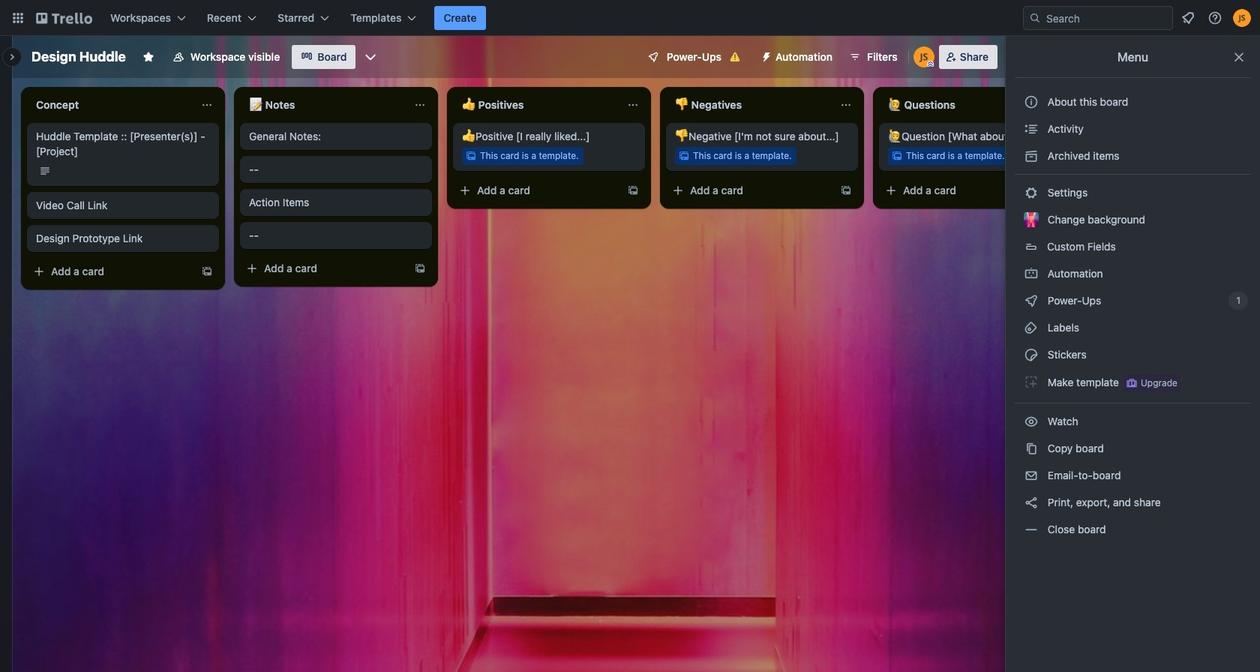 Task type: locate. For each thing, give the bounding box(es) containing it.
6 sm image from the top
[[1024, 441, 1039, 456]]

create from template… image
[[841, 185, 853, 197]]

2 horizontal spatial create from template… image
[[627, 185, 639, 197]]

primary element
[[0, 0, 1261, 36]]

3 sm image from the top
[[1024, 266, 1039, 281]]

None text field
[[27, 93, 195, 117], [240, 93, 408, 117], [453, 93, 621, 117], [27, 93, 195, 117], [240, 93, 408, 117], [453, 93, 621, 117]]

sm image
[[755, 45, 776, 66], [1024, 149, 1039, 164], [1024, 293, 1039, 308], [1024, 347, 1039, 363], [1024, 375, 1039, 390], [1024, 522, 1039, 537]]

None text field
[[666, 93, 835, 117], [880, 93, 1048, 117], [666, 93, 835, 117], [880, 93, 1048, 117]]

sm image
[[1024, 122, 1039, 137], [1024, 185, 1039, 200], [1024, 266, 1039, 281], [1024, 320, 1039, 335], [1024, 414, 1039, 429], [1024, 441, 1039, 456], [1024, 468, 1039, 483], [1024, 495, 1039, 510]]

Board name text field
[[24, 45, 134, 69]]

this member is an admin of this board. image
[[927, 61, 934, 68]]

search image
[[1030, 12, 1042, 24]]

0 notifications image
[[1180, 9, 1198, 27]]

Search field
[[1042, 8, 1173, 29]]

star or unstar board image
[[143, 51, 155, 63]]

back to home image
[[36, 6, 92, 30]]

create from template… image
[[627, 185, 639, 197], [414, 263, 426, 275], [201, 266, 213, 278]]



Task type: describe. For each thing, give the bounding box(es) containing it.
open information menu image
[[1208, 11, 1223, 26]]

7 sm image from the top
[[1024, 468, 1039, 483]]

1 sm image from the top
[[1024, 122, 1039, 137]]

john smith (johnsmith38824343) image
[[914, 47, 935, 68]]

john smith (johnsmith38824343) image
[[1234, 9, 1252, 27]]

1 horizontal spatial create from template… image
[[414, 263, 426, 275]]

5 sm image from the top
[[1024, 414, 1039, 429]]

4 sm image from the top
[[1024, 320, 1039, 335]]

2 sm image from the top
[[1024, 185, 1039, 200]]

0 horizontal spatial create from template… image
[[201, 266, 213, 278]]

customize views image
[[364, 50, 379, 65]]

8 sm image from the top
[[1024, 495, 1039, 510]]



Task type: vqa. For each thing, say whether or not it's contained in the screenshot.
the middle sm icon
yes



